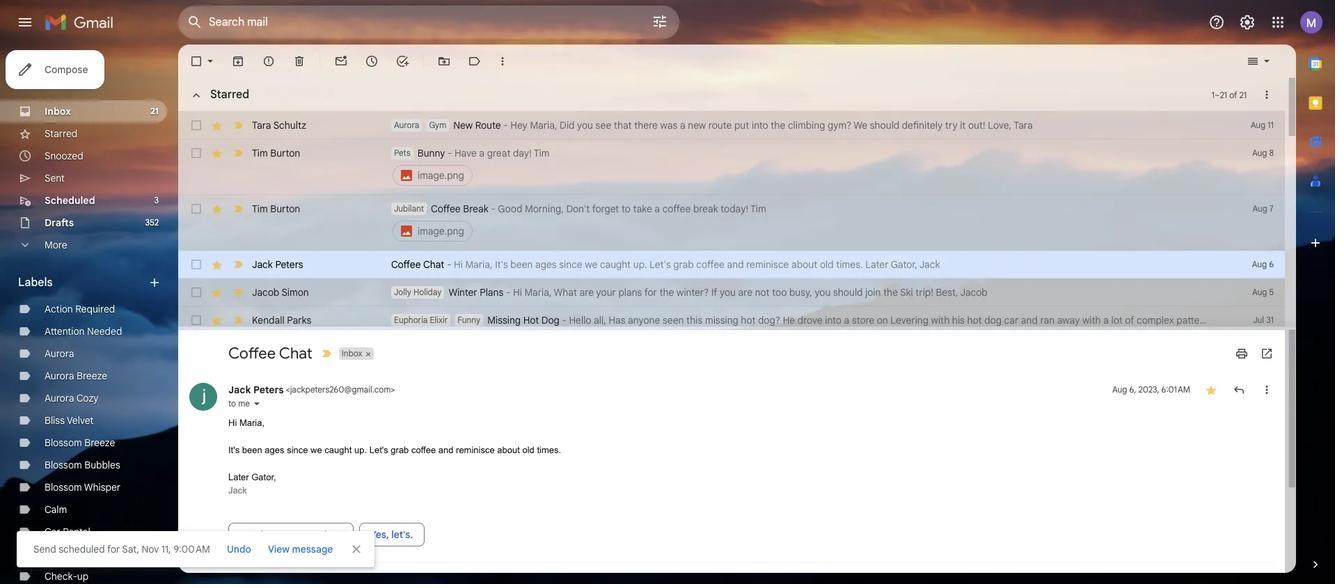 Task type: locate. For each thing, give the bounding box(es) containing it.
0 vertical spatial peters
[[275, 258, 303, 271]]

ages down the hi maria, at the bottom of the page
[[265, 445, 284, 455]]

0 vertical spatial to
[[622, 203, 631, 215]]

new
[[688, 119, 706, 132]]

show details image
[[253, 400, 261, 408]]

cell
[[391, 146, 1216, 188], [391, 202, 1216, 244]]

tim burton for coffee
[[252, 203, 300, 215]]

1 vertical spatial blossom
[[45, 459, 82, 471]]

0 horizontal spatial with
[[931, 314, 950, 327]]

2 jacob from the left
[[960, 286, 988, 299]]

1
[[1212, 89, 1215, 100]]

- left 'good' at the left
[[491, 203, 496, 215]]

chat for coffee chat
[[279, 344, 312, 363]]

are left your
[[580, 286, 594, 299]]

plans
[[619, 286, 642, 299]]

21 right 1
[[1220, 89, 1228, 100]]

peters for jack peters < jackpeters260@gmail.com >
[[253, 384, 284, 396]]

jacob up kendall
[[252, 286, 279, 299]]

not
[[755, 286, 770, 299]]

1 vertical spatial up.
[[354, 445, 367, 455]]

breeze up bubbles
[[84, 437, 115, 449]]

euphoria
[[394, 315, 428, 325]]

if
[[712, 286, 717, 299]]

1 horizontal spatial are
[[738, 286, 753, 299]]

0 vertical spatial let's
[[650, 258, 671, 271]]

alert
[[17, 32, 1313, 567]]

aug left "5"
[[1252, 287, 1267, 297]]

schultz
[[273, 119, 306, 132]]

bliss velvet
[[45, 414, 94, 427]]

it's up plans
[[495, 258, 508, 271]]

should left join
[[833, 286, 863, 299]]

aurora up the pets
[[394, 120, 419, 130]]

0 horizontal spatial we
[[311, 445, 322, 455]]

1 vertical spatial reminisce
[[456, 445, 495, 455]]

cell for aug 7
[[391, 202, 1216, 244]]

check-
[[45, 570, 77, 583]]

of right "lot" in the right bottom of the page
[[1125, 314, 1135, 327]]

grab down >
[[391, 445, 409, 455]]

1 vertical spatial cell
[[391, 202, 1216, 244]]

image.png for bunny
[[418, 169, 464, 182]]

has
[[609, 314, 626, 327]]

into
[[752, 119, 768, 132], [825, 314, 842, 327]]

1 horizontal spatial about
[[792, 258, 818, 271]]

1 vertical spatial we
[[311, 445, 322, 455]]

since
[[559, 258, 582, 271], [287, 445, 308, 455]]

1 horizontal spatial for
[[644, 286, 657, 299]]

0 vertical spatial hi
[[454, 258, 463, 271]]

since down '<'
[[287, 445, 308, 455]]

been up the hot
[[511, 258, 533, 271]]

0 horizontal spatial up.
[[354, 445, 367, 455]]

1 horizontal spatial up.
[[633, 258, 647, 271]]

starred tab panel
[[178, 78, 1335, 584]]

gator, inside starred tab panel
[[891, 258, 918, 271]]

a
[[680, 119, 686, 132], [479, 147, 485, 159], [655, 203, 660, 215], [844, 314, 850, 327], [1104, 314, 1109, 327]]

a right was
[[680, 119, 686, 132]]

1 vertical spatial let's
[[369, 445, 388, 455]]

jack up the undo alert
[[228, 486, 247, 496]]

inbox inside labels navigation
[[45, 105, 71, 118]]

pets
[[394, 148, 411, 158]]

2 cell from the top
[[391, 202, 1216, 244]]

1 vertical spatial into
[[825, 314, 842, 327]]

you right did
[[577, 119, 593, 132]]

we down jack peters < jackpeters260@gmail.com >
[[311, 445, 322, 455]]

tara left schultz
[[252, 119, 271, 132]]

inbox
[[45, 105, 71, 118], [342, 348, 362, 359]]

1 vertical spatial for
[[107, 543, 120, 556]]

caught down jackpeters260@gmail.com
[[325, 445, 352, 455]]

don't
[[566, 203, 590, 215]]

grab inside row
[[673, 258, 694, 271]]

0 vertical spatial blossom
[[45, 437, 82, 449]]

2 blossom from the top
[[45, 459, 82, 471]]

coffee for coffee chat
[[228, 344, 276, 363]]

2 image.png from the top
[[418, 225, 464, 237]]

image.png down bunny
[[418, 169, 464, 182]]

of right – on the right top
[[1230, 89, 1238, 100]]

None search field
[[178, 6, 680, 39]]

aug left 6
[[1252, 259, 1267, 269]]

1 vertical spatial tim burton
[[252, 203, 300, 215]]

21 left starred button
[[150, 106, 159, 116]]

blossom for blossom bubbles
[[45, 459, 82, 471]]

starred
[[210, 88, 249, 102], [45, 127, 77, 140]]

0 horizontal spatial hi
[[228, 418, 237, 428]]

gator, inside later gator, jack
[[252, 472, 276, 482]]

burton down schultz
[[270, 147, 300, 159]]

hello
[[569, 314, 591, 327]]

0 vertical spatial coffee
[[431, 203, 461, 215]]

>
[[391, 384, 395, 395]]

0 horizontal spatial it's
[[228, 445, 240, 455]]

aug left 8
[[1253, 148, 1267, 158]]

2 burton from the top
[[270, 203, 300, 215]]

2 horizontal spatial 21
[[1240, 89, 1247, 100]]

inbox up jackpeters260@gmail.com
[[342, 348, 362, 359]]

tim right today!
[[751, 203, 766, 215]]

aug 8
[[1253, 148, 1274, 158]]

4 row from the top
[[178, 251, 1285, 278]]

1 horizontal spatial you
[[720, 286, 736, 299]]

undo
[[227, 543, 251, 556]]

row
[[178, 111, 1285, 139], [178, 139, 1285, 195], [178, 195, 1285, 251], [178, 251, 1285, 278], [178, 278, 1285, 306], [178, 306, 1335, 334]]

0 vertical spatial since
[[559, 258, 582, 271]]

holiday
[[414, 287, 442, 297]]

cell containing coffee break
[[391, 202, 1216, 244]]

to left me
[[228, 398, 236, 409]]

1 horizontal spatial grab
[[673, 258, 694, 271]]

0 vertical spatial up.
[[633, 258, 647, 271]]

1 vertical spatial about
[[497, 445, 520, 455]]

aurora for aurora breeze
[[45, 370, 74, 382]]

for left "sat,"
[[107, 543, 120, 556]]

best,
[[1283, 314, 1305, 327]]

jolly holiday winter plans - hi maria, what are your plans for the winter? if you are not too busy, you should join the ski trip! best, jacob
[[394, 286, 988, 299]]

chat down the parks
[[279, 344, 312, 363]]

starred down the 'archive' image
[[210, 88, 249, 102]]

1 horizontal spatial tara
[[1014, 119, 1033, 132]]

aug left 6,
[[1113, 384, 1128, 395]]

0 horizontal spatial chat
[[279, 344, 312, 363]]

coffee
[[431, 203, 461, 215], [391, 258, 421, 271], [228, 344, 276, 363]]

None checkbox
[[189, 54, 203, 68], [189, 146, 203, 160], [189, 258, 203, 272], [189, 285, 203, 299], [189, 313, 203, 327], [189, 54, 203, 68], [189, 146, 203, 160], [189, 258, 203, 272], [189, 285, 203, 299], [189, 313, 203, 327]]

a left the store
[[844, 314, 850, 327]]

1 burton from the top
[[270, 147, 300, 159]]

image.png down jubilant
[[418, 225, 464, 237]]

2 vertical spatial hi
[[228, 418, 237, 428]]

1 horizontal spatial jacob
[[960, 286, 988, 299]]

blossom down bliss velvet link
[[45, 437, 82, 449]]

cell containing bunny
[[391, 146, 1216, 188]]

support image
[[1209, 14, 1225, 31]]

maria, left did
[[530, 119, 557, 132]]

0 vertical spatial later
[[866, 258, 889, 271]]

None checkbox
[[189, 118, 203, 132], [189, 202, 203, 216], [189, 118, 203, 132], [189, 202, 203, 216]]

coffee down kendall
[[228, 344, 276, 363]]

aurora cozy link
[[45, 392, 98, 405]]

1 vertical spatial breeze
[[84, 437, 115, 449]]

inbox for inbox button
[[342, 348, 362, 359]]

elixir
[[430, 315, 448, 325]]

with right away
[[1083, 314, 1101, 327]]

search mail image
[[182, 10, 207, 35]]

more button
[[0, 234, 167, 256]]

6:01 am
[[1162, 384, 1191, 395]]

maria, left what
[[525, 286, 552, 299]]

gator,
[[891, 258, 918, 271], [252, 472, 276, 482]]

tim burton up jack peters
[[252, 203, 300, 215]]

love,
[[988, 119, 1012, 132]]

1 horizontal spatial coffee
[[663, 203, 691, 215]]

aurora up bliss
[[45, 392, 74, 405]]

take
[[633, 203, 652, 215]]

aug left 7
[[1253, 203, 1268, 214]]

toggle split pane mode image
[[1246, 54, 1260, 68]]

coffee up jolly
[[391, 258, 421, 271]]

hi
[[454, 258, 463, 271], [513, 286, 522, 299], [228, 418, 237, 428]]

we up your
[[585, 258, 598, 271]]

peters up show details "icon"
[[253, 384, 284, 396]]

sent
[[45, 172, 65, 185]]

jacob
[[252, 286, 279, 299], [960, 286, 988, 299]]

0 vertical spatial starred
[[210, 88, 249, 102]]

0 vertical spatial tim burton
[[252, 147, 300, 159]]

reminisce
[[747, 258, 789, 271], [456, 445, 495, 455]]

0 vertical spatial chat
[[423, 258, 444, 271]]

inbox for inbox link
[[45, 105, 71, 118]]

1 horizontal spatial coffee
[[391, 258, 421, 271]]

into right drove
[[825, 314, 842, 327]]

this
[[687, 314, 703, 327]]

tab list
[[1296, 45, 1335, 534]]

2 tim burton from the top
[[252, 203, 300, 215]]

0 horizontal spatial coffee
[[228, 344, 276, 363]]

1 row from the top
[[178, 111, 1285, 139]]

0 vertical spatial inbox
[[45, 105, 71, 118]]

chat up holiday
[[423, 258, 444, 271]]

burton up jack peters
[[270, 203, 300, 215]]

action required
[[45, 303, 115, 315]]

6 row from the top
[[178, 306, 1335, 334]]

jubilant
[[394, 203, 424, 214]]

plans
[[480, 286, 504, 299]]

1 vertical spatial times.
[[537, 445, 561, 455]]

blossom whisper
[[45, 481, 121, 494]]

up. up plans
[[633, 258, 647, 271]]

reminisce inside starred tab panel
[[747, 258, 789, 271]]

store
[[852, 314, 875, 327]]

352
[[145, 217, 159, 228]]

- right plans
[[506, 286, 511, 299]]

1 horizontal spatial inbox
[[342, 348, 362, 359]]

caught up your
[[600, 258, 631, 271]]

about inside row
[[792, 258, 818, 271]]

jacob right best,
[[960, 286, 988, 299]]

delete image
[[292, 54, 306, 68]]

grab up jolly holiday winter plans - hi maria, what are your plans for the winter? if you are not too busy, you should join the ski trip! best, jacob
[[673, 258, 694, 271]]

since inside row
[[559, 258, 582, 271]]

yes, let's.
[[371, 528, 413, 541]]

been
[[511, 258, 533, 271], [242, 445, 262, 455]]

0 horizontal spatial and
[[438, 445, 454, 455]]

peters up simon
[[275, 258, 303, 271]]

0 vertical spatial we
[[585, 258, 598, 271]]

blossom up "calm" link
[[45, 481, 82, 494]]

0 vertical spatial times.
[[836, 258, 863, 271]]

blossom down blossom breeze
[[45, 459, 82, 471]]

1 vertical spatial been
[[242, 445, 262, 455]]

inbox section options image
[[1260, 88, 1274, 102]]

to inside row
[[622, 203, 631, 215]]

should right we in the top right of the page
[[870, 119, 900, 132]]

0 vertical spatial it's
[[495, 258, 508, 271]]

1 blossom from the top
[[45, 437, 82, 449]]

<
[[286, 384, 290, 395]]

0 vertical spatial grab
[[673, 258, 694, 271]]

0 vertical spatial gator,
[[891, 258, 918, 271]]

are left not
[[738, 286, 753, 299]]

aug for aug 11
[[1251, 120, 1266, 130]]

euphoria elixir
[[394, 315, 448, 325]]

tim burton down tara schultz
[[252, 147, 300, 159]]

0 horizontal spatial coffee
[[411, 445, 436, 455]]

1 horizontal spatial it's
[[495, 258, 508, 271]]

into right put
[[752, 119, 768, 132]]

0 vertical spatial for
[[644, 286, 657, 299]]

tara
[[252, 119, 271, 132], [1014, 119, 1033, 132]]

seen
[[663, 314, 684, 327]]

climbing
[[788, 119, 825, 132]]

0 vertical spatial image.png
[[418, 169, 464, 182]]

coffee left break
[[431, 203, 461, 215]]

1 horizontal spatial caught
[[600, 258, 631, 271]]

1 horizontal spatial been
[[511, 258, 533, 271]]

aug 6, 2023, 6:01 am cell
[[1113, 383, 1191, 397]]

- left have
[[448, 147, 452, 159]]

route
[[475, 119, 501, 132]]

0 vertical spatial coffee
[[663, 203, 691, 215]]

gator, up ski
[[891, 258, 918, 271]]

later inside later gator, jack
[[228, 472, 249, 482]]

aug left 11
[[1251, 120, 1266, 130]]

0 horizontal spatial caught
[[325, 445, 352, 455]]

3 blossom from the top
[[45, 481, 82, 494]]

0 vertical spatial of
[[1230, 89, 1238, 100]]

tim
[[252, 147, 268, 159], [534, 147, 550, 159], [252, 203, 268, 215], [751, 203, 766, 215]]

to
[[622, 203, 631, 215], [228, 398, 236, 409]]

hot
[[741, 314, 756, 327], [967, 314, 982, 327]]

0 horizontal spatial 21
[[150, 106, 159, 116]]

1 horizontal spatial reminisce
[[747, 258, 789, 271]]

aurora down attention
[[45, 347, 74, 360]]

you right if
[[720, 286, 736, 299]]

1 tim burton from the top
[[252, 147, 300, 159]]

1 vertical spatial to
[[228, 398, 236, 409]]

0 horizontal spatial of
[[1125, 314, 1135, 327]]

jack inside later gator, jack
[[228, 486, 247, 496]]

maria, down show details "icon"
[[239, 418, 265, 428]]

chat inside row
[[423, 258, 444, 271]]

on
[[877, 314, 888, 327]]

into for put
[[752, 119, 768, 132]]

1 vertical spatial coffee
[[696, 258, 725, 271]]

burton
[[270, 147, 300, 159], [270, 203, 300, 215]]

hi down to me
[[228, 418, 237, 428]]

peters
[[275, 258, 303, 271], [253, 384, 284, 396]]

car rental
[[45, 526, 90, 538]]

1 vertical spatial gator,
[[252, 472, 276, 482]]

2 hot from the left
[[967, 314, 982, 327]]

1 horizontal spatial of
[[1230, 89, 1238, 100]]

been down the hi maria, at the bottom of the page
[[242, 445, 262, 455]]

anyone
[[628, 314, 660, 327]]

0 horizontal spatial jacob
[[252, 286, 279, 299]]

1 vertical spatial since
[[287, 445, 308, 455]]

scheduled link
[[45, 194, 95, 207]]

0 horizontal spatial gator,
[[252, 472, 276, 482]]

0 horizontal spatial later
[[228, 472, 249, 482]]

to left take
[[622, 203, 631, 215]]

blossom whisper link
[[45, 481, 121, 494]]

image.png for coffee
[[418, 225, 464, 237]]

best,
[[936, 286, 959, 299]]

1 vertical spatial image.png
[[418, 225, 464, 237]]

0 vertical spatial cell
[[391, 146, 1216, 188]]

1 horizontal spatial starred
[[210, 88, 249, 102]]

2 vertical spatial and
[[438, 445, 454, 455]]

aurora link
[[45, 347, 74, 360]]

0 horizontal spatial are
[[580, 286, 594, 299]]

missing
[[487, 314, 521, 327]]

aug for aug 5
[[1252, 287, 1267, 297]]

aug inside aug 6, 2023, 6:01 am cell
[[1113, 384, 1128, 395]]

all
[[1252, 314, 1263, 327]]

coffee for coffee chat - hi maria, it's been ages since we caught up. let's grab coffee and reminisce about old times. later gator, jack
[[391, 258, 421, 271]]

aug
[[1251, 120, 1266, 130], [1253, 148, 1267, 158], [1253, 203, 1268, 214], [1252, 259, 1267, 269], [1252, 287, 1267, 297], [1113, 384, 1128, 395]]

1 vertical spatial and
[[1021, 314, 1038, 327]]

aug for aug 6
[[1252, 259, 1267, 269]]

hi up winter
[[454, 258, 463, 271]]

with left his
[[931, 314, 950, 327]]

starred up snoozed
[[45, 127, 77, 140]]

1 cell from the top
[[391, 146, 1216, 188]]

1 horizontal spatial gator,
[[891, 258, 918, 271]]

1 horizontal spatial to
[[622, 203, 631, 215]]

aug 6, 2023, 6:01 am
[[1113, 384, 1191, 395]]

1 vertical spatial chat
[[279, 344, 312, 363]]

inbox link
[[45, 105, 71, 118]]

ran
[[1041, 314, 1055, 327]]

up
[[77, 570, 89, 583]]

it's down the hi maria, at the bottom of the page
[[228, 445, 240, 455]]

2 horizontal spatial hi
[[513, 286, 522, 299]]

hot
[[523, 314, 539, 327]]

yes,
[[371, 528, 389, 541]]

aug for aug 7
[[1253, 203, 1268, 214]]

later down the hi maria, at the bottom of the page
[[228, 472, 249, 482]]

1 horizontal spatial hot
[[967, 314, 982, 327]]

for right plans
[[644, 286, 657, 299]]

later up join
[[866, 258, 889, 271]]

since up what
[[559, 258, 582, 271]]

1 vertical spatial burton
[[270, 203, 300, 215]]

calm
[[45, 503, 67, 516]]

undo alert
[[221, 537, 257, 562]]

the
[[771, 119, 786, 132], [660, 286, 674, 299], [883, 286, 898, 299], [1266, 314, 1280, 327]]

bubbles
[[84, 459, 120, 471]]

1 image.png from the top
[[418, 169, 464, 182]]

0 horizontal spatial since
[[287, 445, 308, 455]]

2 horizontal spatial coffee
[[431, 203, 461, 215]]

parks
[[287, 314, 311, 327]]

it's inside starred tab panel
[[495, 258, 508, 271]]

tara right 'love,'
[[1014, 119, 1033, 132]]

1 vertical spatial old
[[522, 445, 535, 455]]

5 row from the top
[[178, 278, 1285, 306]]

snooze image
[[365, 54, 379, 68]]

0 vertical spatial should
[[870, 119, 900, 132]]

2 vertical spatial blossom
[[45, 481, 82, 494]]

car rental link
[[45, 526, 90, 538]]

peters inside row
[[275, 258, 303, 271]]

hey
[[511, 119, 528, 132]]

1 horizontal spatial later
[[866, 258, 889, 271]]

inbox inside button
[[342, 348, 362, 359]]

burton for bunny
[[270, 147, 300, 159]]

0 horizontal spatial starred
[[45, 127, 77, 140]]

the left ski
[[883, 286, 898, 299]]

you right busy, on the right
[[815, 286, 831, 299]]

0 horizontal spatial into
[[752, 119, 768, 132]]

21 left 'inbox section options' image
[[1240, 89, 1247, 100]]

breeze up "cozy"
[[77, 370, 107, 382]]

hot left the dog?
[[741, 314, 756, 327]]

0 horizontal spatial old
[[522, 445, 535, 455]]

1 tara from the left
[[252, 119, 271, 132]]

2 row from the top
[[178, 139, 1285, 195]]



Task type: describe. For each thing, give the bounding box(es) containing it.
the right jul
[[1266, 314, 1280, 327]]

a left "lot" in the right bottom of the page
[[1104, 314, 1109, 327]]

attention needed link
[[45, 325, 122, 338]]

kendall
[[252, 314, 285, 327]]

alert containing send scheduled for sat, nov 11, 9:00 am
[[17, 32, 1313, 567]]

1 hot from the left
[[741, 314, 756, 327]]

aurora for aurora cozy
[[45, 392, 74, 405]]

funny
[[458, 315, 480, 325]]

chat for coffee chat - hi maria, it's been ages since we caught up. let's grab coffee and reminisce about old times. later gator, jack
[[423, 258, 444, 271]]

check-up link
[[45, 570, 89, 583]]

levering
[[891, 314, 929, 327]]

inbox button
[[339, 347, 364, 360]]

missing
[[705, 314, 739, 327]]

jubilant coffee break - good morning, don't forget to take a coffee break today! tim
[[394, 203, 766, 215]]

yes, let's. button
[[359, 523, 425, 546]]

dog?
[[758, 314, 781, 327]]

2 horizontal spatial you
[[815, 286, 831, 299]]

coffee chat
[[228, 344, 312, 363]]

aurora breeze link
[[45, 370, 107, 382]]

tim down tara schultz
[[252, 147, 268, 159]]

tim right day! at top left
[[534, 147, 550, 159]]

cell for aug 8
[[391, 146, 1216, 188]]

busy,
[[789, 286, 812, 299]]

1 – 21 of 21
[[1212, 89, 1247, 100]]

drafts
[[45, 217, 74, 229]]

breeze for aurora breeze
[[77, 370, 107, 382]]

old inside row
[[820, 258, 834, 271]]

aug for aug 8
[[1253, 148, 1267, 158]]

starred inside labels navigation
[[45, 127, 77, 140]]

later inside row
[[866, 258, 889, 271]]

advanced search options image
[[646, 8, 674, 36]]

1 vertical spatial it's
[[228, 445, 240, 455]]

0 horizontal spatial to
[[228, 398, 236, 409]]

trip!
[[916, 286, 934, 299]]

your
[[596, 286, 616, 299]]

ages inside row
[[535, 258, 557, 271]]

21 inside labels navigation
[[150, 106, 159, 116]]

jack peters < jackpeters260@gmail.com >
[[228, 384, 395, 396]]

let's.
[[392, 528, 413, 541]]

we
[[854, 119, 868, 132]]

jack up to me
[[228, 384, 251, 396]]

breeze for blossom breeze
[[84, 437, 115, 449]]

cascade
[[45, 548, 83, 560]]

5
[[1269, 287, 1274, 297]]

was
[[660, 119, 678, 132]]

1 horizontal spatial 21
[[1220, 89, 1228, 100]]

1 vertical spatial grab
[[391, 445, 409, 455]]

message
[[292, 543, 333, 556]]

settings image
[[1239, 14, 1256, 31]]

starred inside button
[[210, 88, 249, 102]]

jack peters
[[252, 258, 303, 271]]

attention
[[45, 325, 85, 338]]

simon
[[282, 286, 309, 299]]

gym
[[429, 120, 447, 130]]

starred image
[[1205, 383, 1218, 397]]

a right have
[[479, 147, 485, 159]]

3 row from the top
[[178, 195, 1285, 251]]

row containing tara schultz
[[178, 111, 1285, 139]]

action
[[45, 303, 73, 315]]

0 horizontal spatial reminisce
[[456, 445, 495, 455]]

peters for jack peters
[[275, 258, 303, 271]]

1 are from the left
[[580, 286, 594, 299]]

scheduled
[[45, 194, 95, 207]]

view
[[268, 543, 290, 556]]

did
[[560, 119, 575, 132]]

coffee inside cell
[[431, 203, 461, 215]]

have
[[455, 147, 477, 159]]

all,
[[594, 314, 606, 327]]

starred link
[[45, 127, 77, 140]]

archive image
[[231, 54, 245, 68]]

nov
[[142, 543, 159, 556]]

Search mail text field
[[209, 15, 613, 29]]

break
[[693, 203, 718, 215]]

a right take
[[655, 203, 660, 215]]

2 horizontal spatial and
[[1021, 314, 1038, 327]]

0 horizontal spatial you
[[577, 119, 593, 132]]

report spam image
[[262, 54, 276, 68]]

- up winter
[[447, 258, 451, 271]]

1 vertical spatial ages
[[265, 445, 284, 455]]

see
[[596, 119, 611, 132]]

blossom for blossom whisper
[[45, 481, 82, 494]]

car
[[1004, 314, 1019, 327]]

1 vertical spatial caught
[[325, 445, 352, 455]]

- right dog
[[562, 314, 567, 327]]

drafts link
[[45, 217, 74, 229]]

aug for aug 6, 2023, 6:01 am
[[1113, 384, 1128, 395]]

0 horizontal spatial for
[[107, 543, 120, 556]]

shirts.
[[1223, 314, 1250, 327]]

for inside starred tab panel
[[644, 286, 657, 299]]

calm link
[[45, 503, 67, 516]]

been inside row
[[511, 258, 533, 271]]

that
[[614, 119, 632, 132]]

9:00 am
[[174, 543, 210, 556]]

1 jacob from the left
[[252, 286, 279, 299]]

times. inside row
[[836, 258, 863, 271]]

1 vertical spatial should
[[833, 286, 863, 299]]

jack up trip!
[[919, 258, 940, 271]]

0 horizontal spatial about
[[497, 445, 520, 455]]

jackpeters260@gmail.com
[[290, 384, 391, 395]]

hi maria,
[[228, 418, 267, 428]]

away
[[1057, 314, 1080, 327]]

row containing kendall parks
[[178, 306, 1335, 334]]

let's inside row
[[650, 258, 671, 271]]

add to tasks image
[[395, 54, 409, 68]]

–
[[1215, 89, 1220, 100]]

burton for coffee
[[270, 203, 300, 215]]

1 horizontal spatial and
[[727, 258, 744, 271]]

patterned
[[1177, 314, 1220, 327]]

put
[[735, 119, 749, 132]]

jack peters cell
[[228, 384, 395, 396]]

aurora for aurora link
[[45, 347, 74, 360]]

rental
[[63, 526, 90, 538]]

maria, up plans
[[465, 258, 493, 271]]

whisper
[[84, 481, 121, 494]]

1 vertical spatial hi
[[513, 286, 522, 299]]

6
[[1269, 259, 1274, 269]]

view message link
[[262, 537, 339, 562]]

2 are from the left
[[738, 286, 753, 299]]

needed
[[87, 325, 122, 338]]

ski
[[900, 286, 913, 299]]

out!
[[968, 119, 986, 132]]

attention needed
[[45, 325, 122, 338]]

bunny
[[418, 147, 445, 159]]

tim burton for bunny
[[252, 147, 300, 159]]

to me
[[228, 398, 250, 409]]

labels heading
[[18, 276, 148, 290]]

main menu image
[[17, 14, 33, 31]]

aurora inside row
[[394, 120, 419, 130]]

blossom bubbles
[[45, 459, 120, 471]]

snoozed link
[[45, 150, 83, 162]]

the left winter?
[[660, 286, 674, 299]]

2 tara from the left
[[1014, 119, 1033, 132]]

sent link
[[45, 172, 65, 185]]

caught inside row
[[600, 258, 631, 271]]

coffee chat main content
[[178, 45, 1335, 584]]

too
[[772, 286, 787, 299]]

gmail image
[[45, 8, 120, 36]]

row containing jack peters
[[178, 251, 1285, 278]]

blossom for blossom breeze
[[45, 437, 82, 449]]

aug 11
[[1251, 120, 1274, 130]]

today!
[[721, 203, 748, 215]]

there
[[634, 119, 658, 132]]

we inside row
[[585, 258, 598, 271]]

0 horizontal spatial been
[[242, 445, 262, 455]]

2 vertical spatial coffee
[[411, 445, 436, 455]]

labels navigation
[[0, 45, 178, 584]]

dog
[[542, 314, 560, 327]]

jack up the jacob simon
[[252, 258, 273, 271]]

1 horizontal spatial should
[[870, 119, 900, 132]]

7
[[1270, 203, 1274, 214]]

2 with from the left
[[1083, 314, 1101, 327]]

tim up jack peters
[[252, 203, 268, 215]]

definitely
[[902, 119, 943, 132]]

0 horizontal spatial let's
[[369, 445, 388, 455]]

into for drove
[[825, 314, 842, 327]]

view message
[[268, 543, 333, 556]]

- left "hey"
[[504, 119, 508, 132]]

jacob simon
[[252, 286, 309, 299]]

2 horizontal spatial coffee
[[696, 258, 725, 271]]

row containing jacob simon
[[178, 278, 1285, 306]]

missing hot dog - hello all, has anyone seen this missing hot dog? he drove into a store on levering with his hot dog car and ran away with a lot of complex patterned shirts. all the best, kenda
[[487, 314, 1335, 327]]

up. inside row
[[633, 258, 647, 271]]

1 with from the left
[[931, 314, 950, 327]]

send scheduled for sat, nov 11, 9:00 am
[[33, 543, 210, 556]]

the left climbing
[[771, 119, 786, 132]]

Starred checkbox
[[1205, 383, 1218, 397]]



Task type: vqa. For each thing, say whether or not it's contained in the screenshot.
is:drafts
no



